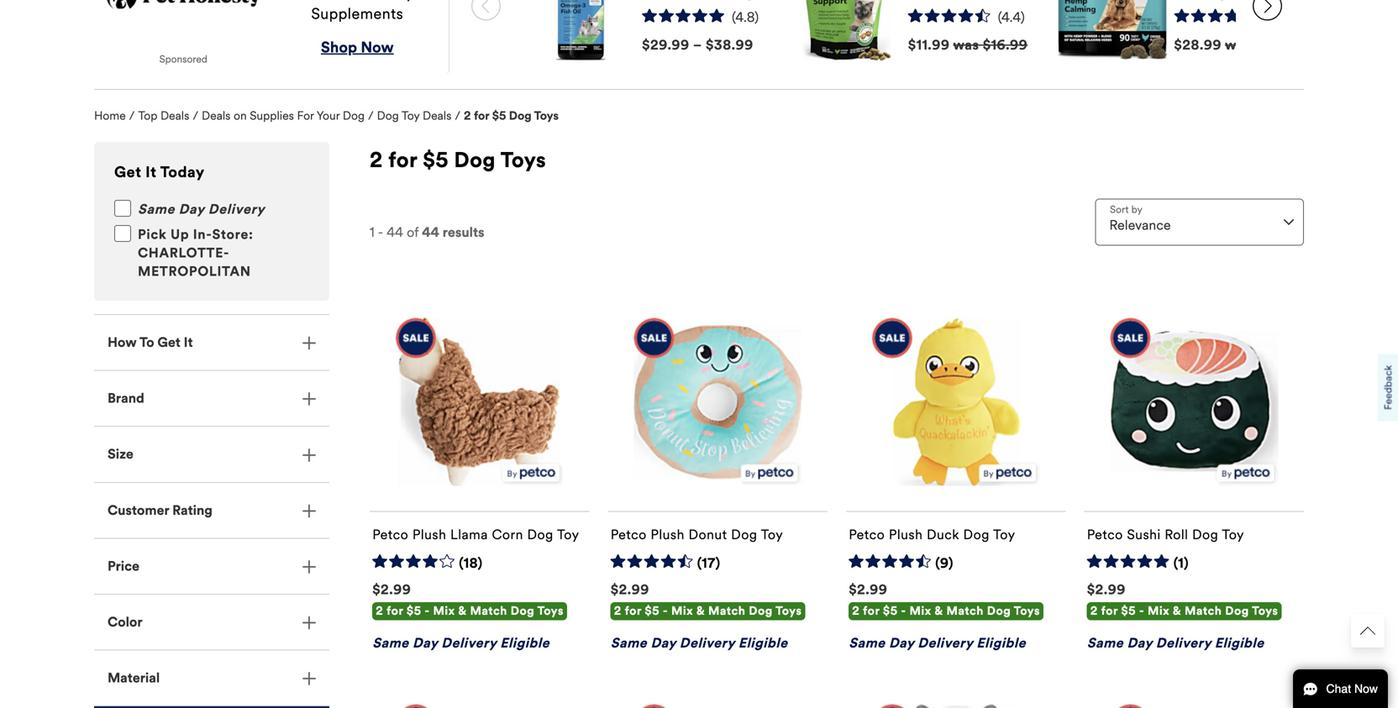 Task type: locate. For each thing, give the bounding box(es) containing it.
4 match from the left
[[1185, 604, 1222, 619]]

1 was from the left
[[953, 36, 979, 53]]

( for 4.8
[[732, 9, 736, 26]]

citrus catapult arrow button
[[463, 0, 509, 61], [1245, 0, 1291, 61]]

1 - 44 of 44 results
[[370, 224, 485, 241]]

petco left 'donut'
[[611, 527, 647, 544]]

mix down the petco sushi roll dog toy in the bottom of the page
[[1148, 604, 1170, 619]]

2 petco from the left
[[611, 527, 647, 544]]

0 horizontal spatial deals
[[160, 109, 189, 123]]

$5
[[492, 109, 506, 123], [423, 147, 449, 173], [407, 604, 422, 619], [645, 604, 660, 619], [883, 604, 898, 619], [1122, 604, 1136, 619]]

2 $2.99 from the left
[[611, 582, 650, 598]]

44 right of
[[422, 224, 440, 241]]

- for petco plush donut dog toy
[[663, 604, 668, 619]]

& down the 9 reviews element
[[935, 604, 944, 619]]

was right $28.99
[[1225, 36, 1251, 53]]

$2.99 for petco plush duck dog toy
[[849, 582, 888, 598]]

2 & from the left
[[697, 604, 705, 619]]

1 eligible from the left
[[500, 635, 550, 652]]

petco
[[372, 527, 409, 544], [611, 527, 647, 544], [849, 527, 885, 544], [1087, 527, 1124, 544]]

$11.99
[[908, 36, 950, 53]]

toys
[[534, 109, 559, 123], [501, 147, 546, 173], [538, 604, 564, 619], [776, 604, 802, 619], [1014, 604, 1040, 619], [1252, 604, 1279, 619]]

2 match from the left
[[709, 604, 746, 619]]

$28.99 was
[[1174, 36, 1255, 53]]

2 for $5 dog toys
[[464, 109, 559, 123], [370, 147, 546, 173]]

2 for petco plush donut dog toy
[[614, 604, 622, 619]]

same day delivery eligible for (17)
[[611, 635, 788, 652]]

1 petco from the left
[[372, 527, 409, 544]]

plus icon 2 image
[[303, 337, 316, 350], [303, 393, 316, 406], [303, 449, 316, 462], [303, 505, 316, 518], [303, 561, 316, 574], [303, 617, 316, 630], [303, 673, 316, 686]]

$2.99 2 for $5 - mix & match dog toys down 18 reviews element
[[372, 582, 564, 619]]

day for petco sushi roll dog toy
[[1127, 635, 1153, 652]]

& for (1)
[[1173, 604, 1182, 619]]

dog
[[343, 109, 365, 123], [377, 109, 399, 123], [509, 109, 532, 123], [454, 147, 496, 173], [527, 527, 554, 544], [731, 527, 758, 544], [964, 527, 990, 544], [1193, 527, 1219, 544], [511, 604, 535, 619], [749, 604, 773, 619], [987, 604, 1011, 619], [1226, 604, 1250, 619]]

of
[[407, 224, 419, 241]]

match for (9)
[[947, 604, 984, 619]]

eligible for (9)
[[977, 635, 1026, 652]]

deals left the 2 for $5 dog toys link
[[423, 109, 452, 123]]

same day delivery eligible down 17 reviews 'element'
[[611, 635, 788, 652]]

1 mix from the left
[[433, 604, 455, 619]]

shop
[[321, 38, 357, 57]]

pick
[[138, 226, 167, 243]]

& for (17)
[[697, 604, 705, 619]]

/ right dog toy deals link
[[455, 109, 461, 123]]

$2.99 for petco plush llama corn dog toy
[[372, 582, 411, 598]]

toys for petco plush duck dog toy
[[1014, 604, 1040, 619]]

$2.99
[[372, 582, 411, 598], [611, 582, 650, 598], [849, 582, 888, 598], [1087, 582, 1126, 598]]

2 deals from the left
[[202, 109, 231, 123]]

9 reviews element
[[936, 555, 954, 572]]

same day delivery eligible down 18 reviews element
[[372, 635, 550, 652]]

pet honesty logo. sponsored. image
[[101, 0, 266, 28]]

2 horizontal spatial plush
[[889, 527, 923, 544]]

$29.99 – $38.99
[[642, 36, 754, 53]]

day for petco plush donut dog toy
[[651, 635, 676, 652]]

mix for (18)
[[433, 604, 455, 619]]

was for $11.99
[[953, 36, 979, 53]]

-
[[378, 224, 383, 241], [425, 604, 430, 619], [663, 604, 668, 619], [901, 604, 907, 619], [1140, 604, 1145, 619]]

delivery down 17 reviews 'element'
[[680, 635, 735, 652]]

- for petco plush llama corn dog toy
[[425, 604, 430, 619]]

deals
[[160, 109, 189, 123], [202, 109, 231, 123], [423, 109, 452, 123]]

0 horizontal spatial (
[[732, 9, 736, 26]]

$2.99 2 for $5 - mix & match dog toys down the 9 reviews element
[[849, 582, 1040, 619]]

delivery for petco plush donut dog toy
[[680, 635, 735, 652]]

mix down petco plush duck dog toy
[[910, 604, 932, 619]]

deals left on
[[202, 109, 231, 123]]

3 eligible from the left
[[977, 635, 1026, 652]]

for
[[474, 109, 490, 123], [388, 147, 418, 173], [387, 604, 404, 619], [625, 604, 642, 619], [863, 604, 880, 619], [1101, 604, 1118, 619]]

2 horizontal spatial deals
[[423, 109, 452, 123]]

(9)
[[936, 555, 954, 572]]

( 4.4 )
[[998, 9, 1025, 26]]

& down 18 reviews element
[[458, 604, 467, 619]]

(17)
[[697, 555, 721, 572]]

plush for llama
[[413, 527, 447, 544]]

0 horizontal spatial citrus catapult arrow button
[[463, 0, 509, 61]]

1 horizontal spatial deals
[[202, 109, 231, 123]]

/ right your
[[368, 109, 374, 123]]

3 plush from the left
[[889, 527, 923, 544]]

4 $2.99 from the left
[[1087, 582, 1126, 598]]

& down 17 reviews 'element'
[[697, 604, 705, 619]]

4 / from the left
[[455, 109, 461, 123]]

&
[[458, 604, 467, 619], [697, 604, 705, 619], [935, 604, 944, 619], [1173, 604, 1182, 619]]

( up $16.99
[[998, 9, 1002, 26]]

mix down petco plush donut dog toy
[[672, 604, 693, 619]]

match down 1 review element
[[1185, 604, 1222, 619]]

same day delivery eligible for (1)
[[1087, 635, 1265, 652]]

day for petco plush llama corn dog toy
[[413, 635, 438, 652]]

1 horizontal spatial (
[[998, 9, 1002, 26]]

eligible
[[500, 635, 550, 652], [739, 635, 788, 652], [977, 635, 1026, 652], [1215, 635, 1265, 652]]

petco left duck
[[849, 527, 885, 544]]

up
[[171, 226, 189, 243]]

$2.99 2 for $5 - mix & match dog toys
[[372, 582, 564, 619], [611, 582, 802, 619], [849, 582, 1040, 619], [1087, 582, 1279, 619]]

3 same day delivery eligible from the left
[[849, 635, 1026, 652]]

1
[[370, 224, 375, 241]]

mix
[[433, 604, 455, 619], [672, 604, 693, 619], [910, 604, 932, 619], [1148, 604, 1170, 619]]

match down 17 reviews 'element'
[[709, 604, 746, 619]]

1 horizontal spatial was
[[1225, 36, 1251, 53]]

delivery up store:
[[208, 201, 265, 218]]

0 horizontal spatial was
[[953, 36, 979, 53]]

0 horizontal spatial plush
[[413, 527, 447, 544]]

3 $2.99 2 for $5 - mix & match dog toys from the left
[[849, 582, 1040, 619]]

44
[[387, 224, 403, 241], [422, 224, 440, 241]]

same day delivery eligible down the 9 reviews element
[[849, 635, 1026, 652]]

same day delivery eligible
[[372, 635, 550, 652], [611, 635, 788, 652], [849, 635, 1026, 652], [1087, 635, 1265, 652]]

2 $2.99 2 for $5 - mix & match dog toys from the left
[[611, 582, 802, 619]]

$28.99
[[1174, 36, 1222, 53]]

2 plus icon 2 image from the top
[[303, 393, 316, 406]]

2 eligible from the left
[[739, 635, 788, 652]]

match for (17)
[[709, 604, 746, 619]]

same day delivery eligible down 1 review element
[[1087, 635, 1265, 652]]

/
[[129, 109, 135, 123], [193, 109, 198, 123], [368, 109, 374, 123], [455, 109, 461, 123]]

2
[[464, 109, 471, 123], [370, 147, 383, 173], [376, 604, 383, 619], [614, 604, 622, 619], [852, 604, 860, 619], [1091, 604, 1098, 619]]

7 plus icon 2 button from the top
[[94, 651, 329, 706]]

( for 4.4
[[998, 9, 1002, 26]]

1 same day delivery eligible from the left
[[372, 635, 550, 652]]

delivery for petco sushi roll dog toy
[[1156, 635, 1211, 652]]

4 mix from the left
[[1148, 604, 1170, 619]]

1 ) from the left
[[755, 9, 759, 26]]

3 match from the left
[[947, 604, 984, 619]]

$29.99
[[642, 36, 690, 53]]

& for (9)
[[935, 604, 944, 619]]

2 for petco plush duck dog toy
[[852, 604, 860, 619]]

same for petco sushi roll dog toy
[[1087, 635, 1124, 652]]

1 horizontal spatial 44
[[422, 224, 440, 241]]

plush left llama
[[413, 527, 447, 544]]

3 petco from the left
[[849, 527, 885, 544]]

4 eligible from the left
[[1215, 635, 1265, 652]]

store:
[[212, 226, 253, 243]]

toy right 'donut'
[[761, 527, 783, 544]]

charlotte-
[[138, 245, 230, 261]]

delivery down the 9 reviews element
[[918, 635, 973, 652]]

3 & from the left
[[935, 604, 944, 619]]

6 plus icon 2 button from the top
[[94, 595, 329, 650]]

1 & from the left
[[458, 604, 467, 619]]

mix down llama
[[433, 604, 455, 619]]

match
[[470, 604, 508, 619], [709, 604, 746, 619], [947, 604, 984, 619], [1185, 604, 1222, 619]]

3 $2.99 from the left
[[849, 582, 888, 598]]

plus icon 2 button
[[94, 315, 329, 370], [94, 371, 329, 426], [94, 427, 329, 482], [94, 483, 329, 538], [94, 539, 329, 594], [94, 595, 329, 650], [94, 651, 329, 706]]

2 plus icon 2 button from the top
[[94, 371, 329, 426]]

toy
[[402, 109, 420, 123], [557, 527, 579, 544], [761, 527, 783, 544], [993, 527, 1016, 544], [1222, 527, 1245, 544]]

top
[[138, 109, 158, 123]]

/ left top
[[129, 109, 135, 123]]

citrus catapult arrow image
[[1253, 0, 1283, 21]]

$2.99 2 for $5 - mix & match dog toys for (18)
[[372, 582, 564, 619]]

6 plus icon 2 image from the top
[[303, 617, 316, 630]]

match down the 9 reviews element
[[947, 604, 984, 619]]

toy right corn
[[557, 527, 579, 544]]

delivery for petco plush llama corn dog toy
[[441, 635, 497, 652]]

& down 1 review element
[[1173, 604, 1182, 619]]

deals right top
[[160, 109, 189, 123]]

roll
[[1165, 527, 1189, 544]]

& for (18)
[[458, 604, 467, 619]]

2 same day delivery eligible from the left
[[611, 635, 788, 652]]

4 & from the left
[[1173, 604, 1182, 619]]

toy for petco plush donut dog toy
[[761, 527, 783, 544]]

5 plus icon 2 image from the top
[[303, 561, 316, 574]]

3 mix from the left
[[910, 604, 932, 619]]

4 petco from the left
[[1087, 527, 1124, 544]]

$2.99 for petco plush donut dog toy
[[611, 582, 650, 598]]

4 same day delivery eligible from the left
[[1087, 635, 1265, 652]]

your
[[317, 109, 340, 123]]

1 match from the left
[[470, 604, 508, 619]]

18 reviews element
[[459, 555, 483, 572]]

delivery down 1 review element
[[1156, 635, 1211, 652]]

plush
[[413, 527, 447, 544], [651, 527, 685, 544], [889, 527, 923, 544]]

corn
[[492, 527, 524, 544]]

0 horizontal spatial 44
[[387, 224, 403, 241]]

1 $2.99 2 for $5 - mix & match dog toys from the left
[[372, 582, 564, 619]]

toys for petco sushi roll dog toy
[[1252, 604, 1279, 619]]

delivery down 18 reviews element
[[441, 635, 497, 652]]

17 reviews element
[[697, 555, 721, 572]]

)
[[755, 9, 759, 26], [1021, 9, 1025, 26]]

toy right duck
[[993, 527, 1016, 544]]

was right $11.99 in the right of the page
[[953, 36, 979, 53]]

2 ( from the left
[[998, 9, 1002, 26]]

44 left of
[[387, 224, 403, 241]]

1 horizontal spatial citrus catapult arrow button
[[1245, 0, 1291, 61]]

1 ( from the left
[[732, 9, 736, 26]]

it
[[146, 163, 157, 182]]

pick up in-store: charlotte- metropolitan
[[138, 226, 253, 280]]

2 mix from the left
[[672, 604, 693, 619]]

petco left sushi
[[1087, 527, 1124, 544]]

7 plus icon 2 image from the top
[[303, 673, 316, 686]]

2 plush from the left
[[651, 527, 685, 544]]

$2.99 2 for $5 - mix & match dog toys for (17)
[[611, 582, 802, 619]]

2 was from the left
[[1225, 36, 1251, 53]]

llama
[[450, 527, 488, 544]]

1 horizontal spatial )
[[1021, 9, 1025, 26]]

petco plush duck dog toy
[[849, 527, 1016, 544]]

for for petco plush llama corn dog toy
[[387, 604, 404, 619]]

1 horizontal spatial plush
[[651, 527, 685, 544]]

deals on supplies for your dog link
[[202, 109, 365, 123]]

4 $2.99 2 for $5 - mix & match dog toys from the left
[[1087, 582, 1279, 619]]

eligible for (17)
[[739, 635, 788, 652]]

plush left duck
[[889, 527, 923, 544]]

was
[[953, 36, 979, 53], [1225, 36, 1251, 53]]

day
[[179, 201, 204, 218], [413, 635, 438, 652], [651, 635, 676, 652], [889, 635, 914, 652], [1127, 635, 1153, 652]]

( up $38.99
[[732, 9, 736, 26]]

same for petco plush duck dog toy
[[849, 635, 886, 652]]

2 ) from the left
[[1021, 9, 1025, 26]]

2 for $5 dog toys link
[[464, 109, 559, 123]]

same day delivery eligible for (18)
[[372, 635, 550, 652]]

$38.99
[[706, 36, 754, 53]]

toy right "roll" on the bottom of the page
[[1222, 527, 1245, 544]]

for for petco plush donut dog toy
[[625, 604, 642, 619]]

same
[[138, 201, 175, 218], [372, 635, 409, 652], [611, 635, 647, 652], [849, 635, 886, 652], [1087, 635, 1124, 652]]

$2.99 2 for $5 - mix & match dog toys down 17 reviews 'element'
[[611, 582, 802, 619]]

toy for petco sushi roll dog toy
[[1222, 527, 1245, 544]]

$2.99 2 for $5 - mix & match dog toys down 1 review element
[[1087, 582, 1279, 619]]

1 plus icon 2 image from the top
[[303, 337, 316, 350]]

0 horizontal spatial )
[[755, 9, 759, 26]]

/ right top deals link
[[193, 109, 198, 123]]

metropolitan
[[138, 263, 251, 280]]

1 plush from the left
[[413, 527, 447, 544]]

petco plush donut dog toy
[[611, 527, 783, 544]]

plush left 'donut'
[[651, 527, 685, 544]]

match down 18 reviews element
[[470, 604, 508, 619]]

petco left llama
[[372, 527, 409, 544]]

delivery
[[208, 201, 265, 218], [441, 635, 497, 652], [680, 635, 735, 652], [918, 635, 973, 652], [1156, 635, 1211, 652]]

(
[[732, 9, 736, 26], [998, 9, 1002, 26]]

shop now link
[[321, 25, 394, 57]]

same for petco plush donut dog toy
[[611, 635, 647, 652]]

1 $2.99 from the left
[[372, 582, 411, 598]]



Task type: vqa. For each thing, say whether or not it's contained in the screenshot.
Store: at the top left of page
yes



Task type: describe. For each thing, give the bounding box(es) containing it.
today
[[160, 163, 205, 182]]

get
[[114, 163, 142, 182]]

petco sushi roll dog toy
[[1087, 527, 1245, 544]]

4.8
[[736, 9, 755, 26]]

scroll to top image
[[1361, 624, 1376, 639]]

4.4
[[1002, 9, 1021, 26]]

1 review element
[[1174, 555, 1189, 572]]

2 / from the left
[[193, 109, 198, 123]]

1 plus icon 2 button from the top
[[94, 315, 329, 370]]

home link
[[94, 109, 126, 123]]

petco for petco plush llama corn dog toy
[[372, 527, 409, 544]]

(18)
[[459, 555, 483, 572]]

) for ( 4.4 )
[[1021, 9, 1025, 26]]

petco for petco plush donut dog toy
[[611, 527, 647, 544]]

citrus catapult arrow image
[[472, 0, 501, 21]]

eligible for (18)
[[500, 635, 550, 652]]

mix for (17)
[[672, 604, 693, 619]]

styled arrow button link
[[1351, 614, 1385, 648]]

1 citrus catapult arrow button from the left
[[463, 0, 509, 61]]

1 44 from the left
[[387, 224, 403, 241]]

1 vertical spatial 2 for $5 dog toys
[[370, 147, 546, 173]]

$5 for petco plush donut dog toy
[[645, 604, 660, 619]]

toy right your
[[402, 109, 420, 123]]

down arrow icon 1 image
[[1284, 219, 1294, 225]]

duck
[[927, 527, 960, 544]]

home
[[94, 109, 126, 123]]

results
[[443, 224, 485, 241]]

top deals link
[[138, 109, 189, 123]]

) for ( 4.8 )
[[755, 9, 759, 26]]

2 44 from the left
[[422, 224, 440, 241]]

toy for petco plush duck dog toy
[[993, 527, 1016, 544]]

supplies
[[250, 109, 294, 123]]

petco plush llama corn dog toy
[[372, 527, 579, 544]]

3 deals from the left
[[423, 109, 452, 123]]

petco for petco sushi roll dog toy
[[1087, 527, 1124, 544]]

4 plus icon 2 button from the top
[[94, 483, 329, 538]]

for for petco plush duck dog toy
[[863, 604, 880, 619]]

mix for (9)
[[910, 604, 932, 619]]

$2.99 for petco sushi roll dog toy
[[1087, 582, 1126, 598]]

2 citrus catapult arrow button from the left
[[1245, 0, 1291, 61]]

$5 for petco plush llama corn dog toy
[[407, 604, 422, 619]]

match for (1)
[[1185, 604, 1222, 619]]

sponsored
[[159, 53, 207, 66]]

toys for petco plush donut dog toy
[[776, 604, 802, 619]]

1 / from the left
[[129, 109, 135, 123]]

from $29.99 up to $38.99 element
[[642, 36, 754, 53]]

was for $28.99
[[1225, 36, 1251, 53]]

dog toy deals link
[[377, 109, 452, 123]]

on
[[234, 109, 247, 123]]

day for petco plush duck dog toy
[[889, 635, 914, 652]]

$5 for petco plush duck dog toy
[[883, 604, 898, 619]]

$2.99 2 for $5 - mix & match dog toys for (1)
[[1087, 582, 1279, 619]]

$2.99 2 for $5 - mix & match dog toys for (9)
[[849, 582, 1040, 619]]

$5 for petco sushi roll dog toy
[[1122, 604, 1136, 619]]

same day delivery eligible for (9)
[[849, 635, 1026, 652]]

3 plus icon 2 image from the top
[[303, 449, 316, 462]]

match for (18)
[[470, 604, 508, 619]]

5 plus icon 2 button from the top
[[94, 539, 329, 594]]

4 plus icon 2 image from the top
[[303, 505, 316, 518]]

for for petco sushi roll dog toy
[[1101, 604, 1118, 619]]

$11.99 was $16.99
[[908, 36, 1028, 53]]

2 for petco sushi roll dog toy
[[1091, 604, 1098, 619]]

- for petco sushi roll dog toy
[[1140, 604, 1145, 619]]

3 / from the left
[[368, 109, 374, 123]]

2 for petco plush llama corn dog toy
[[376, 604, 383, 619]]

home / top deals / deals on supplies for your dog / dog toy deals /
[[94, 109, 461, 123]]

for
[[297, 109, 314, 123]]

mix for (1)
[[1148, 604, 1170, 619]]

donut
[[689, 527, 728, 544]]

same for petco plush llama corn dog toy
[[372, 635, 409, 652]]

shop now
[[321, 38, 394, 57]]

( 4.8 )
[[732, 9, 759, 26]]

sushi
[[1127, 527, 1161, 544]]

plush for duck
[[889, 527, 923, 544]]

0 vertical spatial 2 for $5 dog toys
[[464, 109, 559, 123]]

same day delivery
[[138, 201, 265, 218]]

- for petco plush duck dog toy
[[901, 604, 907, 619]]

in-
[[193, 226, 212, 243]]

delivery for petco plush duck dog toy
[[918, 635, 973, 652]]

–
[[693, 36, 702, 53]]

1 deals from the left
[[160, 109, 189, 123]]

(1)
[[1174, 555, 1189, 572]]

$16.99
[[983, 36, 1028, 53]]

toys for petco plush llama corn dog toy
[[538, 604, 564, 619]]

plush for donut
[[651, 527, 685, 544]]

3 plus icon 2 button from the top
[[94, 427, 329, 482]]

petco for petco plush duck dog toy
[[849, 527, 885, 544]]

get it today
[[114, 163, 205, 182]]

eligible for (1)
[[1215, 635, 1265, 652]]

now
[[361, 38, 394, 57]]



